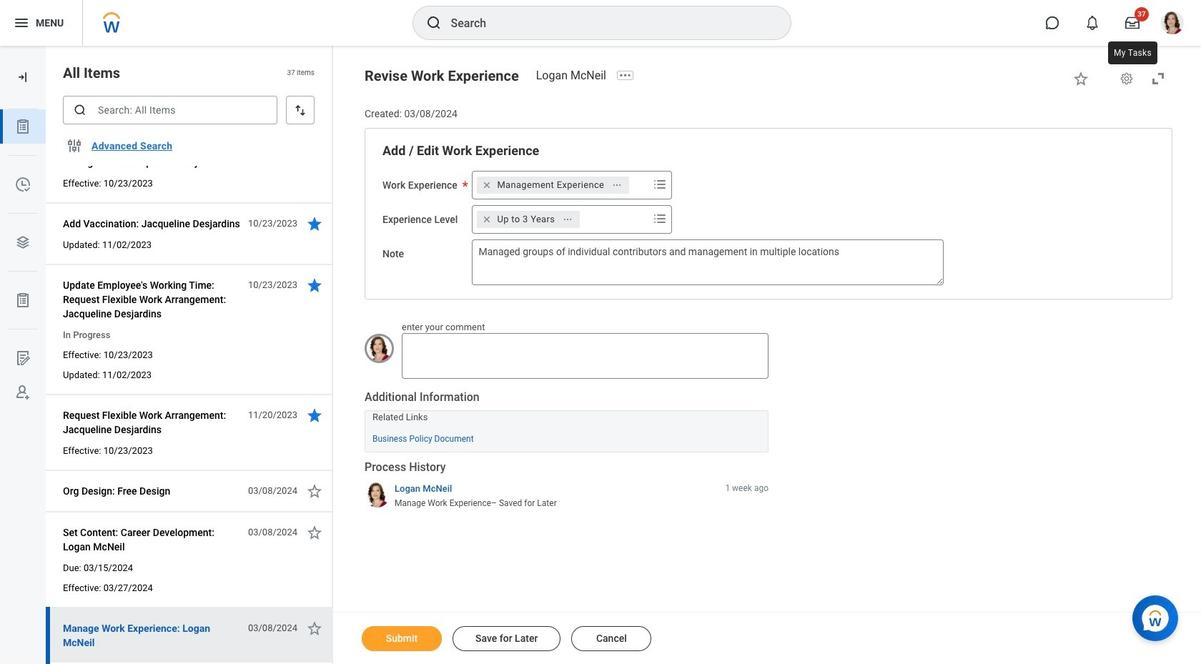 Task type: locate. For each thing, give the bounding box(es) containing it.
perspective image
[[14, 234, 31, 251]]

1 vertical spatial star image
[[306, 483, 323, 500]]

justify image
[[13, 14, 30, 31]]

None text field
[[402, 333, 769, 379]]

2 vertical spatial star image
[[306, 620, 323, 637]]

fullscreen image
[[1150, 70, 1167, 87]]

2 x small image from the top
[[480, 212, 494, 227]]

related actions image
[[612, 180, 622, 190]]

clipboard image down transformation import icon
[[14, 118, 31, 135]]

prompts image
[[652, 210, 669, 227]]

x small image left up to 3 years element
[[480, 212, 494, 227]]

x small image inside up to 3 years, press delete to clear value. option
[[480, 212, 494, 227]]

clipboard image up rename icon
[[14, 292, 31, 309]]

x small image up up to 3 years, press delete to clear value. option
[[480, 178, 494, 192]]

clipboard image
[[14, 118, 31, 135], [14, 292, 31, 309]]

item list element
[[46, 0, 333, 664]]

search image
[[73, 103, 87, 117]]

prompts image
[[652, 176, 669, 193]]

None text field
[[472, 239, 944, 285]]

notifications large image
[[1086, 16, 1100, 30]]

sort image
[[293, 103, 308, 117]]

inbox large image
[[1126, 16, 1140, 30]]

star image
[[1073, 70, 1090, 87], [306, 277, 323, 294], [306, 407, 323, 424], [306, 524, 323, 541]]

x small image inside "management experience, press delete to clear value." option
[[480, 178, 494, 192]]

1 vertical spatial x small image
[[480, 212, 494, 227]]

x small image for management experience element
[[480, 178, 494, 192]]

1 vertical spatial clipboard image
[[14, 292, 31, 309]]

profile logan mcneil image
[[1161, 11, 1184, 37]]

x small image
[[480, 178, 494, 192], [480, 212, 494, 227]]

0 vertical spatial star image
[[306, 215, 323, 232]]

2 clipboard image from the top
[[14, 292, 31, 309]]

list
[[0, 109, 46, 410]]

related actions image
[[563, 214, 573, 224]]

clock check image
[[14, 176, 31, 193]]

process history region
[[365, 460, 769, 514]]

star image
[[306, 215, 323, 232], [306, 483, 323, 500], [306, 620, 323, 637]]

employee's photo (logan mcneil) image
[[365, 334, 394, 363]]

transformation import image
[[16, 70, 30, 84]]

tooltip
[[1106, 39, 1161, 67]]

0 vertical spatial clipboard image
[[14, 118, 31, 135]]

group
[[383, 142, 1155, 285]]

1 x small image from the top
[[480, 178, 494, 192]]

0 vertical spatial x small image
[[480, 178, 494, 192]]

1 star image from the top
[[306, 215, 323, 232]]



Task type: vqa. For each thing, say whether or not it's contained in the screenshot.
the related actions icon in the management experience, press delete to clear value. OPTION
yes



Task type: describe. For each thing, give the bounding box(es) containing it.
up to 3 years, press delete to clear value. option
[[477, 211, 580, 228]]

rename image
[[14, 350, 31, 367]]

1 clipboard image from the top
[[14, 118, 31, 135]]

Search: All Items text field
[[63, 96, 277, 124]]

gear image
[[1120, 72, 1134, 86]]

search image
[[425, 14, 442, 31]]

2 star image from the top
[[306, 483, 323, 500]]

user plus image
[[14, 384, 31, 401]]

Search Workday  search field
[[451, 7, 761, 39]]

configure image
[[66, 137, 83, 154]]

3 star image from the top
[[306, 620, 323, 637]]

logan mcneil element
[[536, 69, 615, 82]]

up to 3 years element
[[497, 213, 555, 226]]

x small image for up to 3 years element
[[480, 212, 494, 227]]

management experience element
[[497, 179, 604, 191]]

management experience, press delete to clear value. option
[[477, 176, 629, 194]]

action bar region
[[333, 612, 1201, 664]]

additional information region
[[365, 390, 769, 453]]



